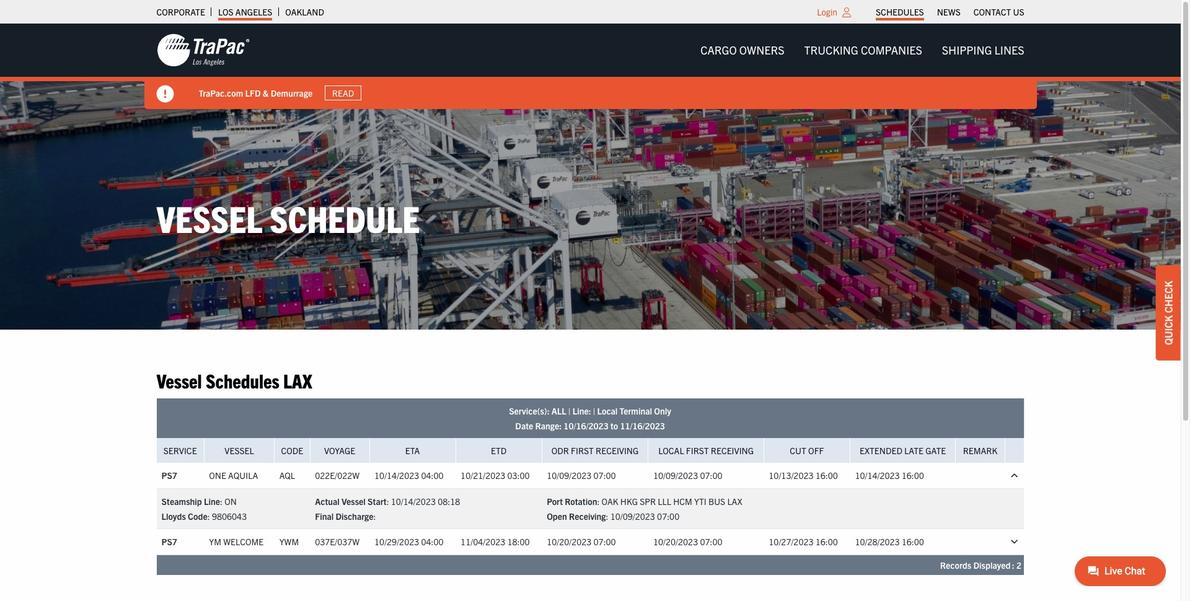 Task type: locate. For each thing, give the bounding box(es) containing it.
1 horizontal spatial code
[[281, 445, 303, 456]]

owners
[[740, 43, 785, 57]]

lines
[[995, 43, 1025, 57]]

local
[[597, 406, 618, 417], [659, 445, 684, 456]]

local down 11/16/2023
[[659, 445, 684, 456]]

10/09/2023 07:00 up rotation
[[547, 470, 616, 481]]

1 horizontal spatial 10/09/2023 07:00
[[654, 470, 723, 481]]

receiving down to
[[596, 445, 639, 456]]

0 horizontal spatial code
[[188, 511, 208, 522]]

1 horizontal spatial schedules
[[876, 6, 924, 17]]

vessel inside actual vessel start : 10/14/2023 08:18 final discharge :
[[342, 496, 366, 507]]

: left 2
[[1012, 560, 1015, 571]]

11/16/2023
[[620, 420, 665, 432]]

0 horizontal spatial 10/09/2023 07:00
[[547, 470, 616, 481]]

vessel for vessel schedule
[[157, 195, 263, 240]]

10/09/2023 down the hkg at the right bottom of page
[[611, 511, 655, 522]]

:
[[220, 496, 223, 507], [387, 496, 389, 507], [597, 496, 600, 507], [208, 511, 210, 522], [374, 511, 376, 522], [606, 511, 609, 522], [1012, 560, 1015, 571]]

1 horizontal spatial lax
[[728, 496, 743, 507]]

10/09/2023 down odr
[[547, 470, 592, 481]]

0 vertical spatial menu bar
[[870, 3, 1031, 20]]

corporate
[[157, 6, 205, 17]]

07:00 down lll
[[657, 511, 680, 522]]

1 04:00 from the top
[[421, 470, 444, 481]]

16:00 for 10/14/2023 16:00
[[902, 470, 924, 481]]

cargo
[[701, 43, 737, 57]]

10/21/2023
[[461, 470, 506, 481]]

trapac.com
[[199, 87, 243, 98]]

07:00 down "local first receiving"
[[700, 470, 723, 481]]

10/20/2023 down open
[[547, 537, 592, 548]]

2
[[1017, 560, 1022, 571]]

contact us link
[[974, 3, 1025, 20]]

lax inside port rotation : oak hkg spr lll hcm yti bus lax open receiving : 10/09/2023 07:00
[[728, 496, 743, 507]]

1 horizontal spatial 10/20/2023 07:00
[[654, 537, 723, 548]]

10/20/2023 07:00
[[547, 537, 616, 548], [654, 537, 723, 548]]

eta
[[405, 445, 420, 456]]

oak
[[602, 496, 619, 507]]

lfd
[[245, 87, 261, 98]]

1 vertical spatial ps7
[[162, 537, 177, 548]]

: down line
[[208, 511, 210, 522]]

16:00 for 10/28/2023 16:00
[[902, 537, 924, 548]]

10/09/2023 inside port rotation : oak hkg spr lll hcm yti bus lax open receiving : 10/09/2023 07:00
[[611, 511, 655, 522]]

los angeles
[[218, 6, 272, 17]]

banner
[[0, 24, 1191, 109]]

range:
[[535, 420, 562, 432]]

login link
[[817, 6, 838, 17]]

16:00 right '10/28/2023'
[[902, 537, 924, 548]]

all
[[552, 406, 567, 417]]

0 horizontal spatial 10/20/2023
[[547, 537, 592, 548]]

off
[[809, 445, 824, 456]]

lloyds
[[162, 511, 186, 522]]

10/20/2023 07:00 down the hcm
[[654, 537, 723, 548]]

first for local
[[686, 445, 709, 456]]

1 10/20/2023 07:00 from the left
[[547, 537, 616, 548]]

0 horizontal spatial 10/20/2023 07:00
[[547, 537, 616, 548]]

menu bar
[[870, 3, 1031, 20], [691, 38, 1035, 63]]

10/29/2023
[[375, 537, 419, 548]]

16:00 right 10/27/2023
[[816, 537, 838, 548]]

los angeles image
[[157, 33, 250, 68]]

10/14/2023 04:00
[[375, 470, 444, 481]]

1 horizontal spatial first
[[686, 445, 709, 456]]

voyage
[[324, 445, 355, 456]]

code up aql
[[281, 445, 303, 456]]

16:00 down off
[[816, 470, 838, 481]]

1 vertical spatial local
[[659, 445, 684, 456]]

2 04:00 from the top
[[421, 537, 444, 548]]

11/04/2023 18:00
[[461, 537, 530, 548]]

03:00
[[508, 470, 530, 481]]

: down start
[[374, 511, 376, 522]]

0 vertical spatial lax
[[283, 368, 312, 392]]

records
[[941, 560, 972, 571]]

10/14/2023 inside actual vessel start : 10/14/2023 08:18 final discharge :
[[391, 496, 436, 507]]

first up 'yti'
[[686, 445, 709, 456]]

menu bar down light icon
[[691, 38, 1035, 63]]

16:00 for 10/27/2023 16:00
[[816, 537, 838, 548]]

shipping
[[942, 43, 992, 57]]

0 vertical spatial 04:00
[[421, 470, 444, 481]]

1 horizontal spatial |
[[593, 406, 595, 417]]

trapac.com lfd & demurrage
[[199, 87, 313, 98]]

1 vertical spatial 04:00
[[421, 537, 444, 548]]

vessel for vessel
[[225, 445, 254, 456]]

angeles
[[236, 6, 272, 17]]

trucking companies link
[[795, 38, 932, 63]]

10/20/2023 down the hcm
[[654, 537, 698, 548]]

10/29/2023 04:00
[[375, 537, 444, 548]]

code down line
[[188, 511, 208, 522]]

aql
[[279, 470, 295, 481]]

2 first from the left
[[686, 445, 709, 456]]

1 horizontal spatial 10/20/2023
[[654, 537, 698, 548]]

10/14/2023 down extended
[[855, 470, 900, 481]]

1 vertical spatial code
[[188, 511, 208, 522]]

corporate link
[[157, 3, 205, 20]]

07:00 down oak
[[594, 537, 616, 548]]

10/09/2023 07:00 up the hcm
[[654, 470, 723, 481]]

ps7 down service
[[162, 470, 177, 481]]

ps7
[[162, 470, 177, 481], [162, 537, 177, 548]]

receiving for local first receiving
[[711, 445, 754, 456]]

code inside "steamship line : on lloyds code : 9806043"
[[188, 511, 208, 522]]

: down oak
[[606, 511, 609, 522]]

late
[[905, 445, 924, 456]]

receiving down rotation
[[569, 511, 606, 522]]

1 first from the left
[[571, 445, 594, 456]]

10/21/2023 03:00
[[461, 470, 530, 481]]

04:00 right 10/29/2023
[[421, 537, 444, 548]]

0 horizontal spatial |
[[569, 406, 571, 417]]

16:00 for 10/13/2023 16:00
[[816, 470, 838, 481]]

1 vertical spatial lax
[[728, 496, 743, 507]]

1 ps7 from the top
[[162, 470, 177, 481]]

0 vertical spatial local
[[597, 406, 618, 417]]

ps7 down lloyds
[[162, 537, 177, 548]]

ym welcome
[[209, 537, 264, 548]]

10/14/2023 16:00
[[855, 470, 924, 481]]

10/09/2023 07:00
[[547, 470, 616, 481], [654, 470, 723, 481]]

10/14/2023 down 10/14/2023 04:00
[[391, 496, 436, 507]]

04:00 up 08:18
[[421, 470, 444, 481]]

10/13/2023 16:00
[[769, 470, 838, 481]]

10/14/2023 down eta
[[375, 470, 419, 481]]

first
[[571, 445, 594, 456], [686, 445, 709, 456]]

shipping lines
[[942, 43, 1025, 57]]

| right line:
[[593, 406, 595, 417]]

quick check link
[[1156, 266, 1181, 361]]

2 | from the left
[[593, 406, 595, 417]]

remark
[[963, 445, 998, 456]]

0 vertical spatial schedules
[[876, 6, 924, 17]]

2 10/09/2023 07:00 from the left
[[654, 470, 723, 481]]

extended
[[860, 445, 903, 456]]

receiving up bus
[[711, 445, 754, 456]]

local up to
[[597, 406, 618, 417]]

| right all
[[569, 406, 571, 417]]

schedules link
[[876, 3, 924, 20]]

0 horizontal spatial first
[[571, 445, 594, 456]]

welcome
[[223, 537, 264, 548]]

ps7 for ym welcome
[[162, 537, 177, 548]]

cut off
[[790, 445, 824, 456]]

0 horizontal spatial local
[[597, 406, 618, 417]]

10/20/2023 07:00 down open
[[547, 537, 616, 548]]

: down 10/14/2023 04:00
[[387, 496, 389, 507]]

login
[[817, 6, 838, 17]]

first right odr
[[571, 445, 594, 456]]

oakland link
[[285, 3, 324, 20]]

open
[[547, 511, 567, 522]]

10/14/2023 for 10/14/2023 04:00
[[375, 470, 419, 481]]

menu bar up shipping
[[870, 3, 1031, 20]]

companies
[[861, 43, 923, 57]]

yti
[[695, 496, 707, 507]]

contact
[[974, 6, 1012, 17]]

0 horizontal spatial schedules
[[206, 368, 280, 392]]

line:
[[573, 406, 591, 417]]

lax
[[283, 368, 312, 392], [728, 496, 743, 507]]

&
[[263, 87, 269, 98]]

04:00 for 10/29/2023 04:00
[[421, 537, 444, 548]]

0 vertical spatial ps7
[[162, 470, 177, 481]]

16:00
[[816, 470, 838, 481], [902, 470, 924, 481], [816, 537, 838, 548], [902, 537, 924, 548]]

schedules
[[876, 6, 924, 17], [206, 368, 280, 392]]

spr
[[640, 496, 656, 507]]

1 vertical spatial menu bar
[[691, 38, 1035, 63]]

10/14/2023
[[375, 470, 419, 481], [855, 470, 900, 481], [391, 496, 436, 507]]

16:00 down late
[[902, 470, 924, 481]]

trucking companies
[[805, 43, 923, 57]]

2 ps7 from the top
[[162, 537, 177, 548]]



Task type: vqa. For each thing, say whether or not it's contained in the screenshot.


Task type: describe. For each thing, give the bounding box(es) containing it.
: left on
[[220, 496, 223, 507]]

etd
[[491, 445, 507, 456]]

1 | from the left
[[569, 406, 571, 417]]

news link
[[937, 3, 961, 20]]

actual
[[315, 496, 340, 507]]

only
[[654, 406, 671, 417]]

solid image
[[157, 86, 174, 103]]

07:00 up oak
[[594, 470, 616, 481]]

hkg
[[621, 496, 638, 507]]

menu bar containing schedules
[[870, 3, 1031, 20]]

us
[[1014, 6, 1025, 17]]

to
[[611, 420, 618, 432]]

quick
[[1163, 315, 1175, 345]]

0 horizontal spatial lax
[[283, 368, 312, 392]]

terminal
[[620, 406, 652, 417]]

extended late gate
[[860, 445, 946, 456]]

receiving for odr first receiving
[[596, 445, 639, 456]]

1 10/20/2023 from the left
[[547, 537, 592, 548]]

gate
[[926, 445, 946, 456]]

: left oak
[[597, 496, 600, 507]]

18:00
[[508, 537, 530, 548]]

on
[[225, 496, 237, 507]]

records displayed : 2
[[941, 560, 1022, 571]]

07:00 inside port rotation : oak hkg spr lll hcm yti bus lax open receiving : 10/09/2023 07:00
[[657, 511, 680, 522]]

0 vertical spatial code
[[281, 445, 303, 456]]

schedule
[[270, 195, 420, 240]]

light image
[[843, 7, 851, 17]]

service(s):
[[509, 406, 550, 417]]

trucking
[[805, 43, 859, 57]]

menu bar containing cargo owners
[[691, 38, 1035, 63]]

port
[[547, 496, 563, 507]]

vessel schedules lax
[[157, 368, 312, 392]]

one
[[209, 470, 226, 481]]

oakland
[[285, 6, 324, 17]]

actual vessel start : 10/14/2023 08:18 final discharge :
[[315, 496, 460, 522]]

steamship line : on lloyds code : 9806043
[[162, 496, 247, 522]]

bus
[[709, 496, 726, 507]]

demurrage
[[271, 87, 313, 98]]

los angeles link
[[218, 3, 272, 20]]

odr
[[552, 445, 569, 456]]

ym
[[209, 537, 221, 548]]

banner containing cargo owners
[[0, 24, 1191, 109]]

08:18
[[438, 496, 460, 507]]

los
[[218, 6, 234, 17]]

steamship
[[162, 496, 202, 507]]

line
[[204, 496, 220, 507]]

local first receiving
[[659, 445, 754, 456]]

final
[[315, 511, 334, 522]]

10/27/2023 16:00
[[769, 537, 838, 548]]

10/16/2023
[[564, 420, 609, 432]]

discharge
[[336, 511, 374, 522]]

022e/022w
[[315, 470, 360, 481]]

10/09/2023 up the hcm
[[654, 470, 698, 481]]

1 horizontal spatial local
[[659, 445, 684, 456]]

10/27/2023
[[769, 537, 814, 548]]

service(s): all | line: | local terminal only date range: 10/16/2023 to 11/16/2023
[[509, 406, 671, 432]]

receiving inside port rotation : oak hkg spr lll hcm yti bus lax open receiving : 10/09/2023 07:00
[[569, 511, 606, 522]]

quick check
[[1163, 281, 1175, 345]]

9806043
[[212, 511, 247, 522]]

2 10/20/2023 from the left
[[654, 537, 698, 548]]

news
[[937, 6, 961, 17]]

displayed
[[974, 560, 1011, 571]]

1 10/09/2023 07:00 from the left
[[547, 470, 616, 481]]

vessel schedule
[[157, 195, 420, 240]]

start
[[368, 496, 387, 507]]

10/28/2023
[[855, 537, 900, 548]]

10/13/2023
[[769, 470, 814, 481]]

lll
[[658, 496, 672, 507]]

hcm
[[674, 496, 693, 507]]

read link
[[325, 85, 361, 101]]

2 10/20/2023 07:00 from the left
[[654, 537, 723, 548]]

schedules inside "menu bar"
[[876, 6, 924, 17]]

ps7 for one aquila
[[162, 470, 177, 481]]

rotation
[[565, 496, 597, 507]]

04:00 for 10/14/2023 04:00
[[421, 470, 444, 481]]

odr first receiving
[[552, 445, 639, 456]]

10/14/2023 for 10/14/2023 16:00
[[855, 470, 900, 481]]

cargo owners link
[[691, 38, 795, 63]]

shipping lines link
[[932, 38, 1035, 63]]

1 vertical spatial schedules
[[206, 368, 280, 392]]

aquila
[[228, 470, 258, 481]]

07:00 down bus
[[700, 537, 723, 548]]

local inside the service(s): all | line: | local terminal only date range: 10/16/2023 to 11/16/2023
[[597, 406, 618, 417]]

date
[[515, 420, 533, 432]]

cut
[[790, 445, 807, 456]]

10/28/2023 16:00
[[855, 537, 924, 548]]

first for odr
[[571, 445, 594, 456]]

port rotation : oak hkg spr lll hcm yti bus lax open receiving : 10/09/2023 07:00
[[547, 496, 743, 522]]

service
[[164, 445, 197, 456]]

one aquila
[[209, 470, 258, 481]]

vessel for vessel schedules lax
[[157, 368, 202, 392]]



